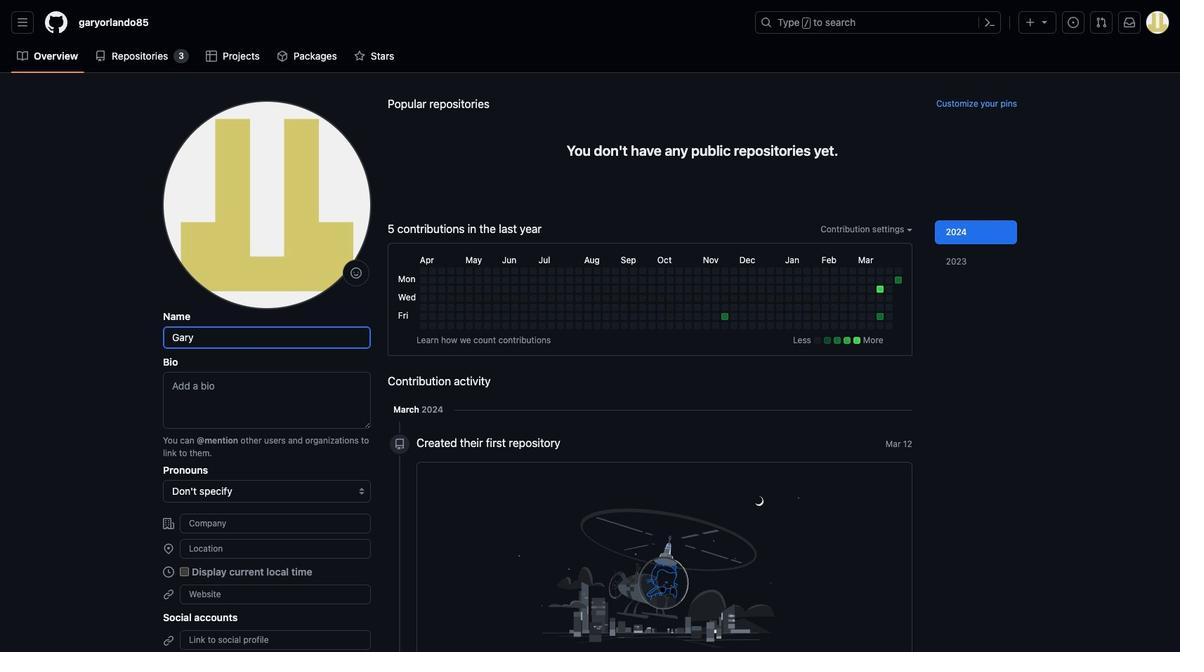 Task type: vqa. For each thing, say whether or not it's contained in the screenshot.
the location 'icon'
yes



Task type: describe. For each thing, give the bounding box(es) containing it.
repo image
[[95, 51, 106, 62]]

change your avatar image
[[163, 101, 371, 309]]

clock image
[[163, 567, 174, 578]]

table image
[[206, 51, 217, 62]]

notifications image
[[1124, 17, 1135, 28]]

link image
[[163, 589, 174, 601]]

plus image
[[1025, 17, 1036, 28]]

book image
[[17, 51, 28, 62]]

Company field
[[180, 514, 371, 534]]

star image
[[354, 51, 365, 62]]

location image
[[163, 544, 174, 555]]

package image
[[277, 51, 288, 62]]

organization image
[[163, 518, 174, 530]]



Task type: locate. For each thing, give the bounding box(es) containing it.
grid
[[396, 252, 904, 332]]

None checkbox
[[180, 568, 189, 577]]

social account image
[[163, 635, 174, 647]]

issue opened image
[[1068, 17, 1079, 28]]

Link to social profile text field
[[180, 631, 371, 650]]

congratulations on your first repository! image
[[489, 474, 840, 653]]

triangle down image
[[1039, 16, 1050, 27]]

Add a bio text field
[[163, 372, 371, 429]]

homepage image
[[45, 11, 67, 34]]

Name field
[[163, 327, 371, 349]]

repo image
[[394, 439, 405, 450]]

Location field
[[180, 539, 371, 559]]

Website field
[[180, 585, 371, 605]]

command palette image
[[984, 17, 995, 28]]

cell
[[420, 268, 427, 275], [429, 268, 436, 275], [438, 268, 445, 275], [447, 268, 454, 275], [456, 268, 463, 275], [466, 268, 473, 275], [475, 268, 482, 275], [484, 268, 491, 275], [493, 268, 500, 275], [502, 268, 509, 275], [511, 268, 518, 275], [520, 268, 527, 275], [530, 268, 537, 275], [539, 268, 546, 275], [548, 268, 555, 275], [557, 268, 564, 275], [566, 268, 573, 275], [575, 268, 582, 275], [584, 268, 591, 275], [593, 268, 600, 275], [603, 268, 610, 275], [612, 268, 619, 275], [621, 268, 628, 275], [630, 268, 637, 275], [639, 268, 646, 275], [648, 268, 655, 275], [657, 268, 664, 275], [667, 268, 674, 275], [676, 268, 683, 275], [685, 268, 692, 275], [694, 268, 701, 275], [703, 268, 710, 275], [712, 268, 719, 275], [721, 268, 728, 275], [730, 268, 737, 275], [740, 268, 747, 275], [749, 268, 756, 275], [758, 268, 765, 275], [767, 268, 774, 275], [776, 268, 783, 275], [785, 268, 792, 275], [794, 268, 801, 275], [803, 268, 811, 275], [813, 268, 820, 275], [822, 268, 829, 275], [831, 268, 838, 275], [840, 268, 847, 275], [849, 268, 856, 275], [858, 268, 865, 275], [867, 268, 874, 275], [877, 268, 884, 275], [886, 268, 893, 275], [895, 268, 902, 275], [420, 277, 427, 284], [429, 277, 436, 284], [438, 277, 445, 284], [447, 277, 454, 284], [456, 277, 463, 284], [466, 277, 473, 284], [475, 277, 482, 284], [484, 277, 491, 284], [493, 277, 500, 284], [502, 277, 509, 284], [511, 277, 518, 284], [520, 277, 527, 284], [530, 277, 537, 284], [539, 277, 546, 284], [548, 277, 555, 284], [557, 277, 564, 284], [566, 277, 573, 284], [575, 277, 582, 284], [584, 277, 591, 284], [593, 277, 600, 284], [603, 277, 610, 284], [612, 277, 619, 284], [621, 277, 628, 284], [630, 277, 637, 284], [639, 277, 646, 284], [648, 277, 655, 284], [657, 277, 664, 284], [667, 277, 674, 284], [676, 277, 683, 284], [685, 277, 692, 284], [694, 277, 701, 284], [703, 277, 710, 284], [712, 277, 719, 284], [721, 277, 728, 284], [730, 277, 737, 284], [740, 277, 747, 284], [749, 277, 756, 284], [758, 277, 765, 284], [767, 277, 774, 284], [776, 277, 783, 284], [785, 277, 792, 284], [794, 277, 801, 284], [803, 277, 811, 284], [813, 277, 820, 284], [822, 277, 829, 284], [831, 277, 838, 284], [840, 277, 847, 284], [849, 277, 856, 284], [858, 277, 865, 284], [867, 277, 874, 284], [877, 277, 884, 284], [886, 277, 893, 284], [895, 277, 902, 284], [420, 286, 427, 293], [429, 286, 436, 293], [438, 286, 445, 293], [447, 286, 454, 293], [456, 286, 463, 293], [466, 286, 473, 293], [475, 286, 482, 293], [484, 286, 491, 293], [493, 286, 500, 293], [502, 286, 509, 293], [511, 286, 518, 293], [520, 286, 527, 293], [530, 286, 537, 293], [539, 286, 546, 293], [548, 286, 555, 293], [557, 286, 564, 293], [566, 286, 573, 293], [575, 286, 582, 293], [584, 286, 591, 293], [593, 286, 600, 293], [603, 286, 610, 293], [612, 286, 619, 293], [621, 286, 628, 293], [630, 286, 637, 293], [639, 286, 646, 293], [648, 286, 655, 293], [657, 286, 664, 293], [667, 286, 674, 293], [676, 286, 683, 293], [685, 286, 692, 293], [694, 286, 701, 293], [703, 286, 710, 293], [712, 286, 719, 293], [721, 286, 728, 293], [730, 286, 737, 293], [740, 286, 747, 293], [749, 286, 756, 293], [758, 286, 765, 293], [767, 286, 774, 293], [776, 286, 783, 293], [785, 286, 792, 293], [794, 286, 801, 293], [803, 286, 811, 293], [813, 286, 820, 293], [822, 286, 829, 293], [831, 286, 838, 293], [840, 286, 847, 293], [849, 286, 856, 293], [858, 286, 865, 293], [867, 286, 874, 293], [877, 286, 884, 293], [886, 286, 893, 293], [420, 295, 427, 302], [429, 295, 436, 302], [438, 295, 445, 302], [447, 295, 454, 302], [456, 295, 463, 302], [466, 295, 473, 302], [475, 295, 482, 302], [484, 295, 491, 302], [493, 295, 500, 302], [502, 295, 509, 302], [511, 295, 518, 302], [520, 295, 527, 302], [530, 295, 537, 302], [539, 295, 546, 302], [548, 295, 555, 302], [557, 295, 564, 302], [566, 295, 573, 302], [575, 295, 582, 302], [584, 295, 591, 302], [593, 295, 600, 302], [603, 295, 610, 302], [612, 295, 619, 302], [621, 295, 628, 302], [630, 295, 637, 302], [639, 295, 646, 302], [648, 295, 655, 302], [657, 295, 664, 302], [667, 295, 674, 302], [676, 295, 683, 302], [685, 295, 692, 302], [694, 295, 701, 302], [703, 295, 710, 302], [712, 295, 719, 302], [721, 295, 728, 302], [730, 295, 737, 302], [740, 295, 747, 302], [749, 295, 756, 302], [758, 295, 765, 302], [767, 295, 774, 302], [776, 295, 783, 302], [785, 295, 792, 302], [794, 295, 801, 302], [803, 295, 811, 302], [813, 295, 820, 302], [822, 295, 829, 302], [831, 295, 838, 302], [840, 295, 847, 302], [849, 295, 856, 302], [858, 295, 865, 302], [867, 295, 874, 302], [877, 295, 884, 302], [886, 295, 893, 302], [420, 304, 427, 311], [429, 304, 436, 311], [438, 304, 445, 311], [447, 304, 454, 311], [456, 304, 463, 311], [466, 304, 473, 311], [475, 304, 482, 311], [484, 304, 491, 311], [493, 304, 500, 311], [502, 304, 509, 311], [511, 304, 518, 311], [520, 304, 527, 311], [530, 304, 537, 311], [539, 304, 546, 311], [548, 304, 555, 311], [557, 304, 564, 311], [566, 304, 573, 311], [575, 304, 582, 311], [584, 304, 591, 311], [593, 304, 600, 311], [603, 304, 610, 311], [612, 304, 619, 311], [621, 304, 628, 311], [630, 304, 637, 311], [639, 304, 646, 311], [648, 304, 655, 311], [657, 304, 664, 311], [667, 304, 674, 311], [676, 304, 683, 311], [685, 304, 692, 311], [694, 304, 701, 311], [703, 304, 710, 311], [712, 304, 719, 311], [721, 304, 728, 311], [730, 304, 737, 311], [740, 304, 747, 311], [749, 304, 756, 311], [758, 304, 765, 311], [767, 304, 774, 311], [776, 304, 783, 311], [785, 304, 792, 311], [794, 304, 801, 311], [803, 304, 811, 311], [813, 304, 820, 311], [822, 304, 829, 311], [831, 304, 838, 311], [840, 304, 847, 311], [849, 304, 856, 311], [858, 304, 865, 311], [867, 304, 874, 311], [877, 304, 884, 311], [886, 304, 893, 311], [420, 313, 427, 320], [429, 313, 436, 320], [438, 313, 445, 320], [447, 313, 454, 320], [456, 313, 463, 320], [466, 313, 473, 320], [475, 313, 482, 320], [484, 313, 491, 320], [493, 313, 500, 320], [502, 313, 509, 320], [511, 313, 518, 320], [520, 313, 527, 320], [530, 313, 537, 320], [539, 313, 546, 320], [548, 313, 555, 320], [557, 313, 564, 320], [566, 313, 573, 320], [575, 313, 582, 320], [584, 313, 591, 320], [593, 313, 600, 320], [603, 313, 610, 320], [612, 313, 619, 320], [621, 313, 628, 320], [630, 313, 637, 320], [639, 313, 646, 320], [648, 313, 655, 320], [657, 313, 664, 320], [667, 313, 674, 320], [676, 313, 683, 320], [685, 313, 692, 320], [694, 313, 701, 320], [703, 313, 710, 320], [712, 313, 719, 320], [721, 313, 728, 320], [730, 313, 737, 320], [740, 313, 747, 320], [749, 313, 756, 320], [758, 313, 765, 320], [767, 313, 774, 320], [776, 313, 783, 320], [785, 313, 792, 320], [794, 313, 801, 320], [803, 313, 811, 320], [813, 313, 820, 320], [822, 313, 829, 320], [831, 313, 838, 320], [840, 313, 847, 320], [849, 313, 856, 320], [858, 313, 865, 320], [867, 313, 874, 320], [877, 313, 884, 320], [886, 313, 893, 320], [420, 322, 427, 329], [429, 322, 436, 329], [438, 322, 445, 329], [447, 322, 454, 329], [456, 322, 463, 329], [466, 322, 473, 329], [475, 322, 482, 329], [484, 322, 491, 329], [493, 322, 500, 329], [502, 322, 509, 329], [511, 322, 518, 329], [520, 322, 527, 329], [530, 322, 537, 329], [539, 322, 546, 329], [548, 322, 555, 329], [557, 322, 564, 329], [566, 322, 573, 329], [575, 322, 582, 329], [584, 322, 591, 329], [593, 322, 600, 329], [603, 322, 610, 329], [612, 322, 619, 329], [621, 322, 628, 329], [630, 322, 637, 329], [639, 322, 646, 329], [648, 322, 655, 329], [657, 322, 664, 329], [667, 322, 674, 329], [676, 322, 683, 329], [685, 322, 692, 329], [694, 322, 701, 329], [703, 322, 710, 329], [712, 322, 719, 329], [721, 322, 728, 329], [730, 322, 737, 329], [740, 322, 747, 329], [749, 322, 756, 329], [758, 322, 765, 329], [767, 322, 774, 329], [776, 322, 783, 329], [785, 322, 792, 329], [794, 322, 801, 329], [803, 322, 811, 329], [813, 322, 820, 329], [822, 322, 829, 329], [831, 322, 838, 329], [840, 322, 847, 329], [849, 322, 856, 329], [858, 322, 865, 329], [867, 322, 874, 329], [877, 322, 884, 329], [886, 322, 893, 329]]

git pull request image
[[1096, 17, 1107, 28]]

smiley image
[[351, 268, 362, 279]]



